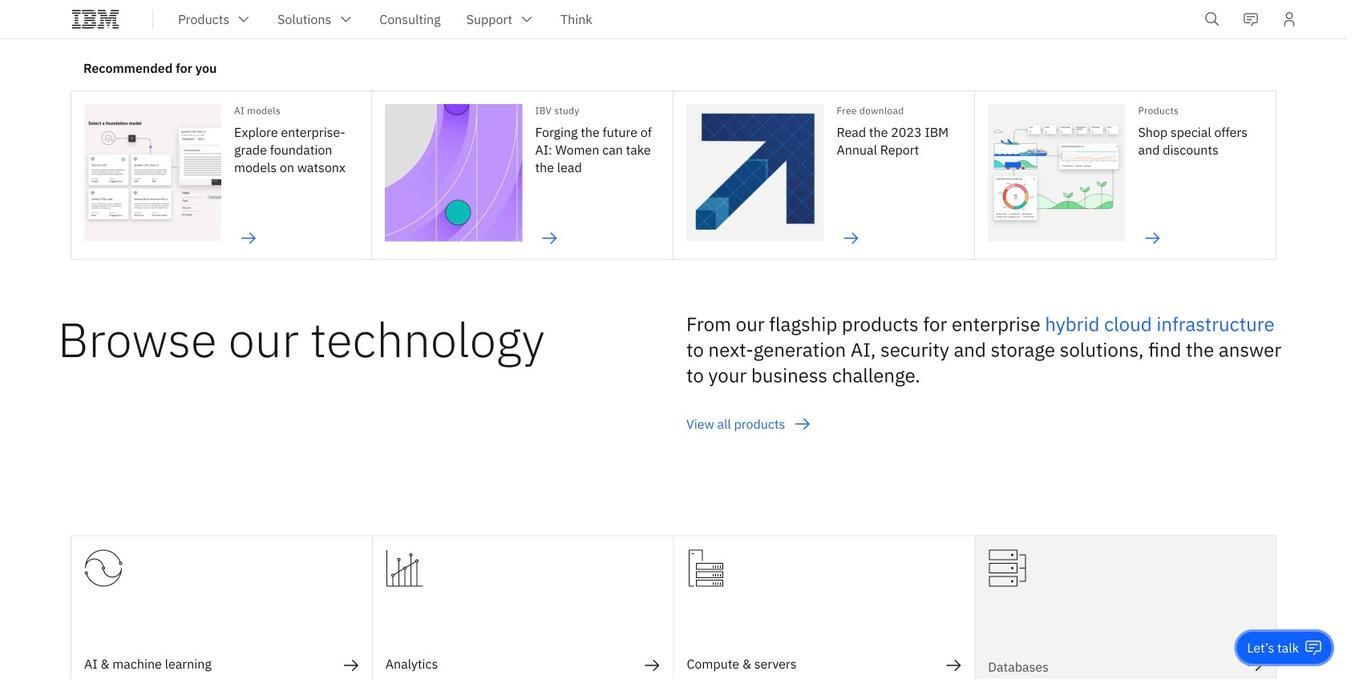 Task type: describe. For each thing, give the bounding box(es) containing it.
let's talk element
[[1247, 640, 1299, 657]]



Task type: vqa. For each thing, say whether or not it's contained in the screenshot.
Search text box
no



